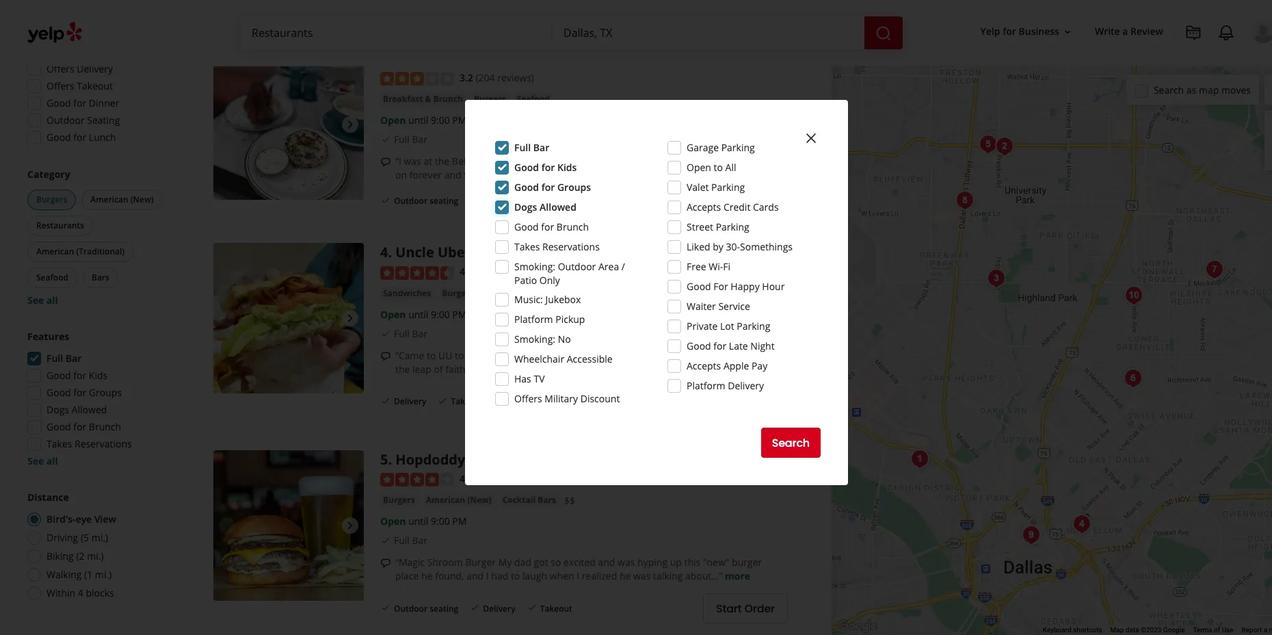 Task type: describe. For each thing, give the bounding box(es) containing it.
bird's-eye view
[[47, 513, 116, 526]]

in
[[537, 363, 545, 376]]

bar up "magic
[[412, 534, 428, 547]]

happy
[[731, 280, 760, 293]]

slideshow element for 3
[[214, 49, 364, 200]]

uu
[[439, 349, 453, 362]]

4.4 (1.4k reviews)
[[460, 265, 537, 278]]

walking (1 mi.)
[[47, 568, 112, 581]]

music: jukebox
[[515, 293, 581, 306]]

were inside '"i was at the bellagio this last weekend and ate at sadelles. the line for breakfast went on forever and there was over an hour wait. there were ten of us…"'
[[622, 168, 645, 181]]

mi.) for walking (1 mi.)
[[95, 568, 112, 581]]

1 horizontal spatial get
[[659, 363, 673, 376]]

full for hopdoddy burger bar
[[394, 534, 410, 547]]

outdoor down forever
[[394, 195, 428, 207]]

there
[[594, 168, 620, 181]]

0 horizontal spatial seafood button
[[27, 268, 77, 288]]

outdoor inside smoking: outdoor area / patio only
[[558, 260, 596, 273]]

was left "hyping"
[[618, 556, 635, 569]]

wheelchair
[[515, 352, 565, 365]]

"i was at the bellagio this last weekend and ate at sadelles. the line for breakfast went on forever and there was over an hour wait. there were ten of us…"
[[396, 155, 778, 181]]

full bar for sadelle's
[[394, 133, 428, 146]]

of inside '"i was at the bellagio this last weekend and ate at sadelles. the line for breakfast went on forever and there was over an hour wait. there were ten of us…"'
[[664, 168, 673, 181]]

(traditional)
[[76, 246, 125, 257]]

google
[[1164, 626, 1186, 634]]

credit
[[724, 201, 751, 214]]

took
[[761, 349, 781, 362]]

brunch inside search dialog
[[557, 220, 589, 233]]

business
[[1019, 25, 1060, 38]]

0 vertical spatial 4
[[381, 243, 388, 262]]

bar inside search dialog
[[534, 141, 550, 154]]

search for search as map moves
[[1155, 83, 1185, 96]]

map
[[1111, 626, 1125, 634]]

&
[[425, 93, 432, 105]]

blocks
[[86, 587, 114, 600]]

0 horizontal spatial i
[[486, 570, 489, 583]]

delivery inside search dialog
[[728, 379, 765, 392]]

smoking: for smoking: no
[[515, 333, 556, 346]]

good for dinner
[[47, 97, 119, 110]]

4 inside option group
[[78, 587, 83, 600]]

late
[[729, 339, 749, 352]]

0 horizontal spatial kids
[[89, 369, 108, 382]]

of inside ""came to uu to get my burger on ! the reviews on yelp were very promising and i took the leap of faith . upon walking in ( the discreet door) , you get a bar ,…""
[[434, 363, 443, 376]]

outdoor seating for takeout
[[394, 1, 459, 12]]

reviews) for 5 . hopdoddy burger bar
[[500, 472, 537, 485]]

5
[[381, 450, 388, 469]]

by
[[713, 240, 724, 253]]

alamo club image
[[1120, 364, 1147, 392]]

tv
[[534, 372, 545, 385]]

4.4 star rating image
[[381, 266, 454, 280]]

bird's-
[[47, 513, 76, 526]]

takes reservations inside group
[[47, 437, 132, 450]]

good for late night
[[687, 339, 775, 352]]

my
[[499, 556, 512, 569]]

place
[[396, 570, 419, 583]]

sadelle's
[[396, 49, 455, 67]]

accepts apple pay
[[687, 359, 768, 372]]

see for features
[[27, 454, 44, 467]]

use
[[1223, 626, 1234, 634]]

good for brunch inside group
[[47, 420, 121, 433]]

0 vertical spatial american
[[91, 194, 128, 205]]

uncle uber's image
[[214, 243, 364, 394]]

projects image
[[1186, 25, 1202, 41]]

walking
[[47, 568, 82, 581]]

delivery down had on the bottom of the page
[[483, 603, 516, 614]]

only
[[540, 274, 560, 287]]

full inside group
[[47, 352, 63, 365]]

4 . uncle uber's
[[381, 243, 481, 262]]

see all button for features
[[27, 454, 58, 467]]

american (new) for the right american (new) button
[[426, 494, 492, 506]]

"magic shroom burger  my dad got so excited and was hyping up this "new" burger place he found, and i had to laugh when i realized he was talking about…"
[[396, 556, 763, 583]]

forever
[[410, 168, 442, 181]]

bar up forever
[[412, 133, 428, 146]]

hour
[[763, 280, 785, 293]]

2 horizontal spatial the
[[553, 363, 568, 376]]

0 vertical spatial more link
[[700, 168, 725, 181]]

walking
[[501, 363, 534, 376]]

(new) for the right american (new) button
[[468, 494, 492, 506]]

9:00 for sadelle's
[[431, 114, 450, 127]]

dad
[[515, 556, 532, 569]]

free wi-fi
[[687, 260, 731, 273]]

to right uu
[[455, 349, 464, 362]]

the inside '"i was at the bellagio this last weekend and ate at sadelles. the line for breakfast went on forever and there was over an hour wait. there were ten of us…"'
[[435, 155, 450, 168]]

was left over
[[491, 168, 508, 181]]

shroom
[[428, 556, 463, 569]]

reservations inside group
[[75, 437, 132, 450]]

fi
[[724, 260, 731, 273]]

weekend
[[527, 155, 567, 168]]

lot
[[721, 320, 735, 333]]

burgers button down '4.4'
[[440, 287, 477, 300]]

was down "hyping"
[[634, 570, 651, 583]]

until for sadelle's
[[409, 114, 429, 127]]

american (new) link
[[423, 494, 495, 507]]

music:
[[515, 293, 543, 306]]

this inside '"i was at the bellagio this last weekend and ate at sadelles. the line for breakfast went on forever and there was over an hour wait. there were ten of us…"'
[[490, 155, 506, 168]]

rodeo goat image
[[906, 445, 934, 473]]

moves
[[1222, 83, 1252, 96]]

previous image for 3
[[219, 116, 235, 133]]

american inside button
[[36, 246, 74, 257]]

$$ for uncle uber's
[[512, 287, 523, 300]]

16 speech v2 image for uber's
[[381, 351, 391, 362]]

accepts for accepts credit cards
[[687, 201, 722, 214]]

night
[[751, 339, 775, 352]]

2 horizontal spatial on
[[607, 349, 619, 362]]

google image
[[836, 617, 881, 635]]

uncle uber's link
[[396, 243, 481, 262]]

2 vertical spatial brunch
[[89, 420, 121, 433]]

group containing suggested
[[23, 23, 170, 149]]

close image
[[803, 130, 820, 146]]

a for write
[[1123, 25, 1129, 38]]

yelp for business button
[[976, 19, 1079, 44]]

1 at from the left
[[424, 155, 433, 168]]

2 seating from the top
[[430, 195, 459, 207]]

pm for sadelle's
[[453, 114, 467, 127]]

and inside ""came to uu to get my burger on ! the reviews on yelp were very promising and i took the leap of faith . upon walking in ( the discreet door) , you get a bar ,…""
[[736, 349, 753, 362]]

platform delivery
[[687, 379, 765, 392]]

ellum
[[560, 287, 585, 300]]

burgers link for breakfast & brunch
[[472, 92, 509, 106]]

street parking
[[687, 220, 750, 233]]

bar up the "came at bottom left
[[412, 327, 428, 340]]

cocktail bars button
[[500, 494, 559, 507]]

discount
[[581, 392, 620, 405]]

sadelle's image
[[214, 49, 364, 200]]

waiter service
[[687, 300, 751, 313]]

0 vertical spatial seafood button
[[514, 92, 553, 106]]

(1
[[84, 568, 93, 581]]

slideshow element for 4
[[214, 243, 364, 394]]

accepts credit cards
[[687, 201, 779, 214]]

seafood link
[[514, 92, 553, 106]]

outdoor inside group
[[47, 114, 85, 127]]

outdoor up 3 . sadelle's
[[394, 1, 428, 12]]

for
[[714, 280, 729, 293]]

full for uncle uber's
[[394, 327, 410, 340]]

was right ""i"
[[404, 155, 421, 168]]

the inside ""came to uu to get my burger on ! the reviews on yelp were very promising and i took the leap of faith . upon walking in ( the discreet door) , you get a bar ,…""
[[551, 349, 568, 362]]

start order link for uncle uber's
[[704, 387, 788, 417]]

2 outdoor seating from the top
[[394, 195, 459, 207]]

valet parking
[[687, 181, 745, 194]]

the crafty irishman image
[[1018, 521, 1045, 549]]

chip's old fashioned hamburgers image
[[952, 186, 979, 214]]

0 vertical spatial burger
[[469, 450, 516, 469]]

9:00 for uncle
[[431, 308, 450, 321]]

hillside tavern image
[[1201, 256, 1229, 283]]

delivery up offers takeout
[[77, 62, 113, 75]]

uncle uber's image
[[1069, 510, 1096, 538]]

breakfast & brunch
[[383, 93, 463, 105]]

"magic
[[396, 556, 425, 569]]

driving
[[47, 531, 78, 544]]

accessible
[[567, 352, 613, 365]]

1 16 speech v2 image from the top
[[381, 157, 391, 168]]

9:00 for hopdoddy
[[431, 515, 450, 528]]

all for features
[[46, 454, 58, 467]]

reviews
[[571, 349, 604, 362]]

data
[[1126, 626, 1140, 634]]

hyping
[[638, 556, 668, 569]]

!
[[546, 349, 549, 362]]

"came to uu to get my burger on ! the reviews on yelp were very promising and i took the leap of faith . upon walking in ( the discreet door) , you get a bar ,…"
[[396, 349, 781, 376]]

open inside search dialog
[[687, 161, 712, 174]]

open to all
[[687, 161, 737, 174]]

garage parking
[[687, 141, 755, 154]]

user actions element
[[970, 17, 1273, 101]]

dogs allowed inside search dialog
[[515, 201, 577, 214]]

parking up night
[[737, 320, 771, 333]]

to left uu
[[427, 349, 436, 362]]

terms of use link
[[1194, 626, 1234, 634]]

2 vertical spatial of
[[1215, 626, 1221, 634]]

delivery down over
[[483, 195, 516, 207]]

3.2 (204 reviews)
[[460, 71, 534, 84]]

seating for takeout
[[430, 1, 459, 12]]

1 order from the top
[[745, 394, 775, 410]]

wait.
[[570, 168, 592, 181]]

0 horizontal spatial bars
[[92, 272, 109, 283]]

cards
[[754, 201, 779, 214]]

pickup
[[556, 313, 585, 326]]

distance
[[27, 491, 69, 504]]

0 vertical spatial american (new) button
[[82, 190, 163, 210]]

4.2 star rating image
[[381, 473, 454, 487]]

has tv
[[515, 372, 545, 385]]

1 horizontal spatial american (new) button
[[423, 494, 495, 507]]

0 horizontal spatial get
[[467, 349, 481, 362]]

$$ for hopdoddy burger bar
[[565, 494, 576, 507]]

(2
[[76, 550, 85, 563]]

deep ellum
[[534, 287, 585, 300]]

lunch
[[89, 131, 116, 144]]

full bar down features
[[47, 352, 82, 365]]

2 vertical spatial american
[[426, 494, 466, 506]]

yelp inside ""came to uu to get my burger on ! the reviews on yelp were very promising and i took the leap of faith . upon walking in ( the discreet door) , you get a bar ,…""
[[621, 349, 640, 362]]

1 horizontal spatial bars
[[485, 287, 504, 299]]

offers military discount
[[515, 392, 620, 405]]

mi.) for biking (2 mi.)
[[87, 550, 104, 563]]

2 start from the top
[[717, 601, 742, 616]]

this inside "magic shroom burger  my dad got so excited and was hyping up this "new" burger place he found, and i had to laugh when i realized he was talking about…"
[[685, 556, 701, 569]]

keyboard
[[1044, 626, 1072, 634]]

parking for street parking
[[716, 220, 750, 233]]

see all for category
[[27, 294, 58, 307]]

hopdoddy burger bar image
[[975, 130, 1002, 158]]

allowed inside search dialog
[[540, 201, 577, 214]]

previous image
[[219, 517, 235, 534]]

good for brunch inside search dialog
[[515, 220, 589, 233]]

life's good bar & grill image
[[1121, 282, 1148, 309]]

. for uncle
[[388, 243, 392, 262]]

to inside search dialog
[[714, 161, 723, 174]]

0 horizontal spatial the
[[396, 363, 410, 376]]

a inside ""came to uu to get my burger on ! the reviews on yelp were very promising and i took the leap of faith . upon walking in ( the discreet door) , you get a bar ,…""
[[675, 363, 680, 376]]

1 horizontal spatial i
[[577, 570, 580, 583]]

bar inside group
[[66, 352, 82, 365]]

search dialog
[[0, 0, 1273, 635]]

4.4
[[460, 265, 474, 278]]

report a m link
[[1243, 626, 1273, 634]]

burgers button down category
[[27, 190, 76, 210]]

takes inside search dialog
[[515, 240, 540, 253]]

offers for offers delivery
[[47, 62, 74, 75]]

1 start from the top
[[717, 394, 742, 410]]

burgers button down (204
[[472, 92, 509, 106]]

hopdoddy burger bar image
[[214, 450, 364, 601]]

wheelchair accessible
[[515, 352, 613, 365]]

1 horizontal spatial bars button
[[483, 287, 506, 300]]

0 horizontal spatial allowed
[[72, 403, 107, 416]]

jukebox
[[546, 293, 581, 306]]

4.2
[[460, 472, 474, 485]]

2 at from the left
[[606, 155, 615, 168]]



Task type: vqa. For each thing, say whether or not it's contained in the screenshot.
top Good for Groups
yes



Task type: locate. For each thing, give the bounding box(es) containing it.
2 vertical spatial more link
[[725, 570, 751, 583]]

map region
[[795, 0, 1273, 635]]

search for search
[[772, 435, 810, 451]]

1 accepts from the top
[[687, 201, 722, 214]]

burgers button down 4.2 star rating "image"
[[381, 494, 418, 507]]

option group containing distance
[[23, 491, 170, 604]]

1 vertical spatial start order link
[[704, 594, 788, 624]]

2 vertical spatial burgers link
[[381, 494, 418, 507]]

takes up distance
[[47, 437, 72, 450]]

accepts
[[687, 201, 722, 214], [687, 359, 722, 372]]

notifications image
[[1219, 25, 1235, 41]]

0 vertical spatial outdoor seating
[[394, 1, 459, 12]]

good for kids inside search dialog
[[515, 161, 577, 174]]

1 horizontal spatial good for kids
[[515, 161, 577, 174]]

full inside search dialog
[[515, 141, 531, 154]]

next image
[[342, 116, 359, 133]]

smoking: outdoor area / patio only
[[515, 260, 626, 287]]

good for groups down features
[[47, 386, 122, 399]]

seafood inside group
[[36, 272, 68, 283]]

of
[[664, 168, 673, 181], [434, 363, 443, 376], [1215, 626, 1221, 634]]

american (new) inside american (new) link
[[426, 494, 492, 506]]

1 horizontal spatial good for groups
[[515, 181, 591, 194]]

open down breakfast
[[381, 114, 406, 127]]

option group
[[23, 491, 170, 604]]

2 slideshow element from the top
[[214, 243, 364, 394]]

pay
[[752, 359, 768, 372]]

0 vertical spatial pm
[[453, 114, 467, 127]]

seafood down the american (traditional) button
[[36, 272, 68, 283]]

parking for valet parking
[[712, 181, 745, 194]]

0 horizontal spatial a
[[675, 363, 680, 376]]

all up distance
[[46, 454, 58, 467]]

2 open until 9:00 pm from the top
[[381, 308, 467, 321]]

all
[[726, 161, 737, 174]]

full up "magic
[[394, 534, 410, 547]]

groups inside search dialog
[[558, 181, 591, 194]]

american (new) inside group
[[91, 194, 154, 205]]

delivery down apple
[[728, 379, 765, 392]]

(new) for top american (new) button
[[131, 194, 154, 205]]

good for groups down weekend
[[515, 181, 591, 194]]

full bar for hopdoddy burger bar
[[394, 534, 428, 547]]

outdoor down the place at the bottom left
[[394, 603, 428, 614]]

next image for 4 . uncle uber's
[[342, 310, 359, 327]]

open for hopdoddy burger bar
[[381, 515, 406, 528]]

sadelle's image
[[983, 265, 1011, 292]]

until down 4.2 star rating "image"
[[409, 515, 429, 528]]

burgers for burgers button underneath 4.2 star rating "image"
[[383, 494, 415, 506]]

smoking: up patio at the left of the page
[[515, 260, 556, 273]]

1 horizontal spatial this
[[685, 556, 701, 569]]

2 all from the top
[[46, 454, 58, 467]]

bars inside "button"
[[538, 494, 556, 506]]

0 vertical spatial offers
[[47, 62, 74, 75]]

reviews) for 3 . sadelle's
[[498, 71, 534, 84]]

2 vertical spatial reviews)
[[500, 472, 537, 485]]

reviews) up music:
[[500, 265, 537, 278]]

eye
[[76, 513, 92, 526]]

start order down platform delivery
[[717, 394, 775, 410]]

the up ten
[[659, 155, 675, 168]]

suggested
[[27, 23, 76, 36]]

0 vertical spatial burgers link
[[472, 92, 509, 106]]

i
[[756, 349, 758, 362], [486, 570, 489, 583], [577, 570, 580, 583]]

previous image
[[219, 116, 235, 133], [219, 310, 235, 327]]

0 horizontal spatial yelp
[[621, 349, 640, 362]]

takes up patio at the left of the page
[[515, 240, 540, 253]]

open
[[381, 114, 406, 127], [687, 161, 712, 174], [381, 308, 406, 321], [381, 515, 406, 528]]

full down features
[[47, 352, 63, 365]]

mi.) for driving (5 mi.)
[[91, 531, 108, 544]]

seating down found,
[[430, 603, 459, 614]]

full bar for uncle uber's
[[394, 327, 428, 340]]

bar up weekend
[[534, 141, 550, 154]]

1 start order link from the top
[[704, 387, 788, 417]]

3 slideshow element from the top
[[214, 450, 364, 601]]

reservations
[[543, 240, 600, 253], [75, 437, 132, 450]]

2 accepts from the top
[[687, 359, 722, 372]]

burger up had on the bottom of the page
[[466, 556, 496, 569]]

yelp left business
[[981, 25, 1001, 38]]

reviews) for 4 . uncle uber's
[[500, 265, 537, 278]]

2 (1.4k from the top
[[476, 472, 497, 485]]

r+d kitchen image
[[991, 132, 1019, 160]]

breakfast
[[712, 155, 754, 168]]

biking (2 mi.)
[[47, 550, 104, 563]]

burgers down 4.2 star rating "image"
[[383, 494, 415, 506]]

burgers link
[[472, 92, 509, 106], [440, 287, 477, 300], [381, 494, 418, 507]]

start order link down apple
[[704, 387, 788, 417]]

the inside '"i was at the bellagio this last weekend and ate at sadelles. the line for breakfast went on forever and there was over an hour wait. there were ten of us…"'
[[659, 155, 675, 168]]

platform for platform pickup
[[515, 313, 553, 326]]

1 vertical spatial good for brunch
[[47, 420, 121, 433]]

2 vertical spatial 16 speech v2 image
[[381, 558, 391, 569]]

1 seating from the top
[[430, 1, 459, 12]]

open until 9:00 pm for uncle
[[381, 308, 467, 321]]

breakfast & brunch button
[[381, 92, 466, 106]]

full up last
[[515, 141, 531, 154]]

slideshow element for 5
[[214, 450, 364, 601]]

2 see all from the top
[[27, 454, 58, 467]]

0 vertical spatial 16 speech v2 image
[[381, 157, 391, 168]]

for inside button
[[1003, 25, 1017, 38]]

2 he from the left
[[620, 570, 631, 583]]

2 pm from the top
[[453, 308, 467, 321]]

0 vertical spatial all
[[46, 294, 58, 307]]

burgers link for sandwiches
[[440, 287, 477, 300]]

delivery down leap
[[394, 396, 427, 407]]

good for kids inside group
[[47, 369, 108, 382]]

1 vertical spatial were
[[643, 349, 665, 362]]

16 speech v2 image left "magic
[[381, 558, 391, 569]]

3 seating from the top
[[430, 603, 459, 614]]

burgers for burgers button below '4.4'
[[442, 287, 474, 299]]

16 chevron down v2 image
[[1063, 26, 1074, 37]]

1 vertical spatial dogs
[[47, 403, 69, 416]]

1 vertical spatial 16 speech v2 image
[[381, 351, 391, 362]]

1 vertical spatial smoking:
[[515, 333, 556, 346]]

1 vertical spatial reservations
[[75, 437, 132, 450]]

0 horizontal spatial american (new) button
[[82, 190, 163, 210]]

smoking: for smoking: outdoor area / patio only
[[515, 260, 556, 273]]

takes reservations
[[515, 240, 600, 253], [47, 437, 132, 450]]

. left uncle
[[388, 243, 392, 262]]

see all for features
[[27, 454, 58, 467]]

full up the "came at bottom left
[[394, 327, 410, 340]]

2 start order from the top
[[717, 601, 775, 616]]

accepts up street
[[687, 201, 722, 214]]

(1.4k for burger
[[476, 472, 497, 485]]

accepts for accepts apple pay
[[687, 359, 722, 372]]

©2023
[[1142, 626, 1162, 634]]

0 horizontal spatial 4
[[78, 587, 83, 600]]

until down breakfast & brunch button
[[409, 114, 429, 127]]

sandwiches button
[[381, 287, 434, 300]]

report
[[1243, 626, 1263, 634]]

1 vertical spatial order
[[745, 601, 775, 616]]

1 vertical spatial next image
[[342, 517, 359, 534]]

good for groups inside search dialog
[[515, 181, 591, 194]]

until for hopdoddy
[[409, 515, 429, 528]]

found,
[[435, 570, 464, 583]]

of left the use
[[1215, 626, 1221, 634]]

good for groups inside group
[[47, 386, 122, 399]]

(5
[[81, 531, 89, 544]]

0 vertical spatial kids
[[558, 161, 577, 174]]

1 horizontal spatial a
[[1123, 25, 1129, 38]]

0 horizontal spatial good for kids
[[47, 369, 108, 382]]

1 vertical spatial slideshow element
[[214, 243, 364, 394]]

1 (1.4k from the top
[[476, 265, 497, 278]]

burger inside "magic shroom burger  my dad got so excited and was hyping up this "new" burger place he found, and i had to laugh when i realized he was talking about…"
[[466, 556, 496, 569]]

yelp
[[981, 25, 1001, 38], [621, 349, 640, 362]]

16 speech v2 image for burger
[[381, 558, 391, 569]]

1 horizontal spatial the
[[435, 155, 450, 168]]

burgers link down 4.2 star rating "image"
[[381, 494, 418, 507]]

0 vertical spatial takes reservations
[[515, 240, 600, 253]]

1 vertical spatial groups
[[89, 386, 122, 399]]

0 horizontal spatial american (new)
[[91, 194, 154, 205]]

2 vertical spatial offers
[[515, 392, 542, 405]]

pm down breakfast & brunch link at the left
[[453, 114, 467, 127]]

0 vertical spatial were
[[622, 168, 645, 181]]

0 vertical spatial takes
[[515, 240, 540, 253]]

1 9:00 from the top
[[431, 114, 450, 127]]

burger up walking
[[500, 349, 530, 362]]

reservations inside search dialog
[[543, 240, 600, 253]]

burgers link down (204
[[472, 92, 509, 106]]

accepts up platform delivery
[[687, 359, 722, 372]]

(
[[548, 363, 550, 376]]

no
[[558, 333, 571, 346]]

1 vertical spatial takes
[[47, 437, 72, 450]]

search image
[[876, 25, 892, 41]]

1 vertical spatial dogs allowed
[[47, 403, 107, 416]]

1 horizontal spatial dogs
[[515, 201, 538, 214]]

platform
[[515, 313, 553, 326], [687, 379, 726, 392]]

takes reservations up distance
[[47, 437, 132, 450]]

platform for platform delivery
[[687, 379, 726, 392]]

offers for offers military discount
[[515, 392, 542, 405]]

line
[[678, 155, 694, 168]]

1 horizontal spatial 4
[[381, 243, 388, 262]]

outdoor seating up sadelle's link
[[394, 1, 459, 12]]

1 vertical spatial burgers link
[[440, 287, 477, 300]]

smoking: inside smoking: outdoor area / patio only
[[515, 260, 556, 273]]

group containing features
[[23, 330, 170, 468]]

1 horizontal spatial good for brunch
[[515, 220, 589, 233]]

takes reservations up smoking: outdoor area / patio only
[[515, 240, 600, 253]]

wi-
[[709, 260, 724, 273]]

until down sandwiches button
[[409, 308, 429, 321]]

a right write
[[1123, 25, 1129, 38]]

2 vertical spatial 9:00
[[431, 515, 450, 528]]

burgers inside group
[[36, 194, 67, 205]]

1 horizontal spatial seafood
[[517, 93, 550, 105]]

more for burger
[[725, 570, 751, 583]]

burger right "new"
[[732, 556, 763, 569]]

. inside ""came to uu to get my burger on ! the reviews on yelp were very promising and i took the leap of faith . upon walking in ( the discreet door) , you get a bar ,…""
[[468, 363, 471, 376]]

(1.4k for uber's
[[476, 265, 497, 278]]

valet
[[687, 181, 709, 194]]

to down 'dad'
[[511, 570, 520, 583]]

service
[[719, 300, 751, 313]]

. for hopdoddy
[[388, 450, 392, 469]]

open for sadelle's
[[381, 114, 406, 127]]

3 16 speech v2 image from the top
[[381, 558, 391, 569]]

0 horizontal spatial good for groups
[[47, 386, 122, 399]]

hopdoddy burger bar link
[[396, 450, 543, 469]]

search
[[1155, 83, 1185, 96], [772, 435, 810, 451]]

smoking:
[[515, 260, 556, 273], [515, 333, 556, 346]]

1 vertical spatial american (new) button
[[423, 494, 495, 507]]

start order down about…"
[[717, 601, 775, 616]]

1 vertical spatial previous image
[[219, 310, 235, 327]]

0 horizontal spatial seafood
[[36, 272, 68, 283]]

burger
[[500, 349, 530, 362], [732, 556, 763, 569]]

good for happy hour
[[687, 280, 785, 293]]

. up 4.2 star rating "image"
[[388, 450, 392, 469]]

search inside button
[[772, 435, 810, 451]]

parking down accepts credit cards on the right of page
[[716, 220, 750, 233]]

1 see all button from the top
[[27, 294, 58, 307]]

1 start order from the top
[[717, 394, 775, 410]]

0 horizontal spatial (new)
[[131, 194, 154, 205]]

16 checkmark v2 image
[[381, 1, 391, 12], [470, 1, 481, 12], [381, 328, 391, 339], [381, 396, 391, 407], [470, 603, 481, 613], [527, 603, 538, 613]]

1 vertical spatial bars
[[485, 287, 504, 299]]

1 pm from the top
[[453, 114, 467, 127]]

burgers
[[474, 93, 506, 105], [36, 194, 67, 205], [442, 287, 474, 299], [383, 494, 415, 506]]

was
[[404, 155, 421, 168], [491, 168, 508, 181], [618, 556, 635, 569], [634, 570, 651, 583]]

burgers down (204
[[474, 93, 506, 105]]

1 until from the top
[[409, 114, 429, 127]]

mi.)
[[91, 531, 108, 544], [87, 550, 104, 563], [95, 568, 112, 581]]

offers up offers takeout
[[47, 62, 74, 75]]

"came
[[396, 349, 425, 362]]

slideshow element
[[214, 49, 364, 200], [214, 243, 364, 394], [214, 450, 364, 601]]

parking for garage parking
[[722, 141, 755, 154]]

0 vertical spatial the
[[659, 155, 675, 168]]

open until 9:00 pm for sadelle's
[[381, 114, 467, 127]]

american down restaurants button
[[36, 246, 74, 257]]

yelp inside button
[[981, 25, 1001, 38]]

more link for uber's
[[716, 363, 741, 376]]

2 9:00 from the top
[[431, 308, 450, 321]]

brunch inside button
[[434, 93, 463, 105]]

16 speech v2 image
[[381, 157, 391, 168], [381, 351, 391, 362], [381, 558, 391, 569]]

an
[[533, 168, 544, 181]]

. for sadelle's
[[388, 49, 392, 67]]

0 vertical spatial reservations
[[543, 240, 600, 253]]

more
[[700, 168, 725, 181], [716, 363, 741, 376], [725, 570, 751, 583]]

see for category
[[27, 294, 44, 307]]

1 smoking: from the top
[[515, 260, 556, 273]]

0 vertical spatial good for groups
[[515, 181, 591, 194]]

1 vertical spatial more
[[716, 363, 741, 376]]

open for uncle uber's
[[381, 308, 406, 321]]

burger inside "magic shroom burger  my dad got so excited and was hyping up this "new" burger place he found, and i had to laugh when i realized he was talking about…"
[[732, 556, 763, 569]]

1 vertical spatial good for kids
[[47, 369, 108, 382]]

full bar inside search dialog
[[515, 141, 550, 154]]

3 until from the top
[[409, 515, 429, 528]]

0 vertical spatial good for kids
[[515, 161, 577, 174]]

previous image for 4
[[219, 310, 235, 327]]

0 vertical spatial see all button
[[27, 294, 58, 307]]

None search field
[[241, 16, 906, 49]]

1 vertical spatial (1.4k
[[476, 472, 497, 485]]

american (new) button up (traditional)
[[82, 190, 163, 210]]

burger up 4.2 (1.4k reviews)
[[469, 450, 516, 469]]

more for uber's
[[716, 363, 741, 376]]

1 slideshow element from the top
[[214, 49, 364, 200]]

order
[[745, 394, 775, 410], [745, 601, 775, 616]]

keyboard shortcuts
[[1044, 626, 1103, 634]]

start order link for hopdoddy burger bar
[[704, 594, 788, 624]]

uber's
[[438, 243, 481, 262]]

1 vertical spatial start
[[717, 601, 742, 616]]

promising
[[689, 349, 734, 362]]

full
[[394, 133, 410, 146], [515, 141, 531, 154], [394, 327, 410, 340], [47, 352, 63, 365], [394, 534, 410, 547]]

3.2
[[460, 71, 474, 84]]

0 horizontal spatial platform
[[515, 313, 553, 326]]

bars
[[92, 272, 109, 283], [485, 287, 504, 299], [538, 494, 556, 506]]

offers
[[47, 62, 74, 75], [47, 79, 74, 92], [515, 392, 542, 405]]

3 9:00 from the top
[[431, 515, 450, 528]]

seating for delivery
[[430, 603, 459, 614]]

hopdoddy
[[396, 450, 466, 469]]

all for category
[[46, 294, 58, 307]]

0 vertical spatial burger
[[500, 349, 530, 362]]

16 checkmark v2 image
[[381, 134, 391, 145], [381, 195, 391, 206], [438, 396, 449, 407], [381, 535, 391, 546], [381, 603, 391, 613]]

american (new) button down 4.2
[[423, 494, 495, 507]]

kids inside search dialog
[[558, 161, 577, 174]]

last
[[509, 155, 524, 168]]

view
[[94, 513, 116, 526]]

2 see all button from the top
[[27, 454, 58, 467]]

full bar up the "came at bottom left
[[394, 327, 428, 340]]

open until 9:00 pm down sandwiches button
[[381, 308, 467, 321]]

about…"
[[686, 570, 723, 583]]

review
[[1131, 25, 1164, 38]]

seafood down 3.2 (204 reviews)
[[517, 93, 550, 105]]

0 vertical spatial slideshow element
[[214, 49, 364, 200]]

1 horizontal spatial search
[[1155, 83, 1185, 96]]

pm for uncle
[[453, 308, 467, 321]]

at
[[424, 155, 433, 168], [606, 155, 615, 168]]

2 order from the top
[[745, 601, 775, 616]]

takeout
[[483, 1, 516, 12], [77, 79, 113, 92], [540, 195, 573, 207], [451, 396, 484, 407], [540, 603, 573, 614]]

allowed
[[540, 201, 577, 214], [72, 403, 107, 416]]

burgers down '4.4'
[[442, 287, 474, 299]]

i inside ""came to uu to get my burger on ! the reviews on yelp were very promising and i took the leap of faith . upon walking in ( the discreet door) , you get a bar ,…""
[[756, 349, 758, 362]]

open until 9:00 pm for hopdoddy
[[381, 515, 467, 528]]

1 horizontal spatial platform
[[687, 379, 726, 392]]

were inside ""came to uu to get my burger on ! the reviews on yelp were very promising and i took the leap of faith . upon walking in ( the discreet door) , you get a bar ,…""
[[643, 349, 665, 362]]

offers inside search dialog
[[515, 392, 542, 405]]

1 he from the left
[[422, 570, 433, 583]]

this left last
[[490, 155, 506, 168]]

(new) inside group
[[131, 194, 154, 205]]

1 horizontal spatial on
[[532, 349, 544, 362]]

1 open until 9:00 pm from the top
[[381, 114, 467, 127]]

seafood for the left seafood button
[[36, 272, 68, 283]]

start
[[717, 394, 742, 410], [717, 601, 742, 616]]

dogs inside search dialog
[[515, 201, 538, 214]]

see
[[27, 294, 44, 307], [27, 454, 44, 467]]

1 vertical spatial 9:00
[[431, 308, 450, 321]]

outdoor seating
[[47, 114, 120, 127]]

american (new) for top american (new) button
[[91, 194, 154, 205]]

2 16 speech v2 image from the top
[[381, 351, 391, 362]]

1 vertical spatial kids
[[89, 369, 108, 382]]

platform pickup
[[515, 313, 585, 326]]

to inside "magic shroom burger  my dad got so excited and was hyping up this "new" burger place he found, and i had to laugh when i realized he was talking about…"
[[511, 570, 520, 583]]

full for sadelle's
[[394, 133, 410, 146]]

next image for 5 . hopdoddy burger bar
[[342, 517, 359, 534]]

0 horizontal spatial reservations
[[75, 437, 132, 450]]

on inside '"i was at the bellagio this last weekend and ate at sadelles. the line for breakfast went on forever and there was over an hour wait. there were ten of us…"'
[[396, 168, 407, 181]]

for
[[1003, 25, 1017, 38], [73, 97, 86, 110], [73, 131, 86, 144], [696, 155, 709, 168], [542, 161, 555, 174], [542, 181, 555, 194], [542, 220, 555, 233], [714, 339, 727, 352], [73, 369, 86, 382], [73, 386, 86, 399], [73, 420, 86, 433]]

more up platform delivery
[[716, 363, 741, 376]]

he
[[422, 570, 433, 583], [620, 570, 631, 583]]

all
[[46, 294, 58, 307], [46, 454, 58, 467]]

3 open until 9:00 pm from the top
[[381, 515, 467, 528]]

start down platform delivery
[[717, 394, 742, 410]]

bars button down (traditional)
[[83, 268, 118, 288]]

0 horizontal spatial $$
[[512, 287, 523, 300]]

american (new) up (traditional)
[[91, 194, 154, 205]]

1 horizontal spatial american
[[91, 194, 128, 205]]

a left m
[[1265, 626, 1268, 634]]

he right the place at the bottom left
[[422, 570, 433, 583]]

write a review
[[1096, 25, 1164, 38]]

burger inside ""came to uu to get my burger on ! the reviews on yelp were very promising and i took the leap of faith . upon walking in ( the discreet door) , you get a bar ,…""
[[500, 349, 530, 362]]

the down the "came at bottom left
[[396, 363, 410, 376]]

offers down has tv at bottom left
[[515, 392, 542, 405]]

at right ate
[[606, 155, 615, 168]]

faith
[[446, 363, 466, 376]]

group
[[23, 23, 170, 149], [1265, 110, 1273, 170], [25, 168, 170, 307], [23, 330, 170, 468]]

seafood button down 3.2 (204 reviews)
[[514, 92, 553, 106]]

2 previous image from the top
[[219, 310, 235, 327]]

the
[[435, 155, 450, 168], [396, 363, 410, 376], [553, 363, 568, 376]]

next image
[[342, 310, 359, 327], [342, 517, 359, 534]]

2 start order link from the top
[[704, 594, 788, 624]]

shortcuts
[[1074, 626, 1103, 634]]

restaurants
[[36, 220, 84, 231]]

full bar up ""i"
[[394, 133, 428, 146]]

9:00 down american (new) link
[[431, 515, 450, 528]]

on left !
[[532, 349, 544, 362]]

1 next image from the top
[[342, 310, 359, 327]]

2 vertical spatial pm
[[453, 515, 467, 528]]

2 smoking: from the top
[[515, 333, 556, 346]]

i down excited
[[577, 570, 580, 583]]

good for lunch
[[47, 131, 116, 144]]

m
[[1270, 626, 1273, 634]]

of right ten
[[664, 168, 673, 181]]

1 all from the top
[[46, 294, 58, 307]]

all up features
[[46, 294, 58, 307]]

2 vertical spatial open until 9:00 pm
[[381, 515, 467, 528]]

0 vertical spatial bars
[[92, 272, 109, 283]]

0 horizontal spatial brunch
[[89, 420, 121, 433]]

the right (
[[553, 363, 568, 376]]

/
[[622, 260, 626, 273]]

terms
[[1194, 626, 1213, 634]]

0 vertical spatial see all
[[27, 294, 58, 307]]

3.2 star rating image
[[381, 72, 454, 86]]

0 horizontal spatial this
[[490, 155, 506, 168]]

seating down forever
[[430, 195, 459, 207]]

1 vertical spatial american (new)
[[426, 494, 492, 506]]

2 until from the top
[[409, 308, 429, 321]]

2 vertical spatial outdoor seating
[[394, 603, 459, 614]]

takeout inside group
[[77, 79, 113, 92]]

laugh
[[523, 570, 548, 583]]

burgers for burgers button below (204
[[474, 93, 506, 105]]

pm down '4.4'
[[453, 308, 467, 321]]

1 outdoor seating from the top
[[394, 1, 459, 12]]

smoking: up the wheelchair
[[515, 333, 556, 346]]

(1.4k
[[476, 265, 497, 278], [476, 472, 497, 485]]

1 vertical spatial good for groups
[[47, 386, 122, 399]]

more link up platform delivery
[[716, 363, 741, 376]]

so
[[551, 556, 561, 569]]

1 vertical spatial reviews)
[[500, 265, 537, 278]]

offers for offers takeout
[[47, 79, 74, 92]]

seafood
[[517, 93, 550, 105], [36, 272, 68, 283]]

see all up distance
[[27, 454, 58, 467]]

1 vertical spatial accepts
[[687, 359, 722, 372]]

bars button inside group
[[83, 268, 118, 288]]

1 horizontal spatial brunch
[[434, 93, 463, 105]]

bars right cocktail
[[538, 494, 556, 506]]

bar up 4.2 (1.4k reviews)
[[519, 450, 543, 469]]

3 outdoor seating from the top
[[394, 603, 459, 614]]

9:00
[[431, 114, 450, 127], [431, 308, 450, 321], [431, 515, 450, 528]]

until for uncle
[[409, 308, 429, 321]]

outdoor seating for delivery
[[394, 603, 459, 614]]

see all button for category
[[27, 294, 58, 307]]

takes reservations inside search dialog
[[515, 240, 600, 253]]

1 see from the top
[[27, 294, 44, 307]]

outdoor seating down forever
[[394, 195, 459, 207]]

1 see all from the top
[[27, 294, 58, 307]]

0 horizontal spatial of
[[434, 363, 443, 376]]

seafood for topmost seafood button
[[517, 93, 550, 105]]

outdoor seating down the place at the bottom left
[[394, 603, 459, 614]]

at up forever
[[424, 155, 433, 168]]

good for kids
[[515, 161, 577, 174], [47, 369, 108, 382]]

3 pm from the top
[[453, 515, 467, 528]]

2 next image from the top
[[342, 517, 359, 534]]

door)
[[608, 363, 632, 376]]

see all button up distance
[[27, 454, 58, 467]]

1 horizontal spatial he
[[620, 570, 631, 583]]

outdoor up ellum
[[558, 260, 596, 273]]

more link for burger
[[725, 570, 751, 583]]

talking
[[654, 570, 683, 583]]

over
[[510, 168, 530, 181]]

this right the up
[[685, 556, 701, 569]]

0 vertical spatial more
[[700, 168, 725, 181]]

a for report
[[1265, 626, 1268, 634]]

for inside '"i was at the bellagio this last weekend and ate at sadelles. the line for breakfast went on forever and there was over an hour wait. there were ten of us…"'
[[696, 155, 709, 168]]

cocktail
[[503, 494, 536, 506]]

1 horizontal spatial seafood button
[[514, 92, 553, 106]]

16 speech v2 image left the "came at bottom left
[[381, 351, 391, 362]]

bar down features
[[66, 352, 82, 365]]

somethings
[[741, 240, 793, 253]]

1 vertical spatial pm
[[453, 308, 467, 321]]

open up valet
[[687, 161, 712, 174]]

more down "new"
[[725, 570, 751, 583]]

see up features
[[27, 294, 44, 307]]

0 vertical spatial seating
[[430, 1, 459, 12]]

pm for hopdoddy
[[453, 515, 467, 528]]

0 vertical spatial start order
[[717, 394, 775, 410]]

2 see from the top
[[27, 454, 44, 467]]

0 horizontal spatial dogs allowed
[[47, 403, 107, 416]]

.
[[388, 49, 392, 67], [388, 243, 392, 262], [468, 363, 471, 376], [388, 450, 392, 469]]

burgers for burgers button under category
[[36, 194, 67, 205]]

3 . sadelle's
[[381, 49, 455, 67]]

0 horizontal spatial the
[[551, 349, 568, 362]]

1 previous image from the top
[[219, 116, 235, 133]]

0 vertical spatial allowed
[[540, 201, 577, 214]]

group containing category
[[25, 168, 170, 307]]



